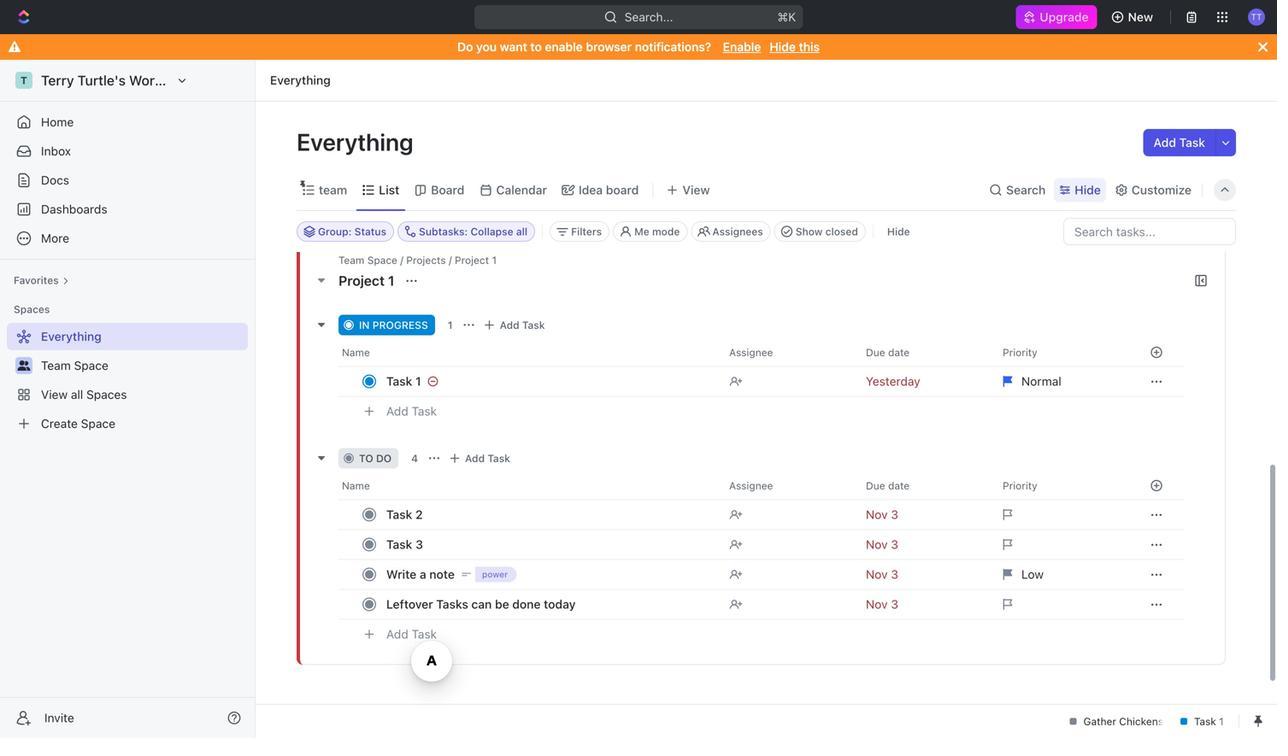 Task type: locate. For each thing, give the bounding box(es) containing it.
0 horizontal spatial all
[[71, 388, 83, 402]]

turtle's
[[77, 72, 126, 88]]

team up project 1
[[339, 254, 365, 266]]

1 vertical spatial priority
[[1003, 480, 1038, 492]]

0 horizontal spatial hide
[[770, 40, 796, 54]]

space up the view all spaces
[[74, 359, 108, 373]]

1 vertical spatial team
[[41, 359, 71, 373]]

0 vertical spatial everything
[[270, 73, 331, 87]]

name button
[[339, 339, 719, 366], [339, 472, 719, 500]]

team right the user group icon
[[41, 359, 71, 373]]

team for team space / projects / project 1
[[339, 254, 365, 266]]

0 vertical spatial due
[[866, 347, 885, 359]]

‎task 2 link
[[382, 503, 716, 528]]

user group image
[[18, 361, 30, 371]]

space
[[367, 254, 397, 266], [74, 359, 108, 373], [81, 417, 115, 431]]

1 name from the top
[[342, 347, 370, 359]]

terry turtle's workspace
[[41, 72, 200, 88]]

‎task for ‎task 1
[[386, 374, 412, 389]]

0 horizontal spatial team
[[41, 359, 71, 373]]

add task for add task button under leftover
[[386, 628, 437, 642]]

2 vertical spatial space
[[81, 417, 115, 431]]

calendar link
[[493, 178, 547, 202]]

1 due date from the top
[[866, 347, 910, 359]]

tree
[[7, 323, 248, 438]]

done
[[512, 598, 541, 612]]

to do
[[359, 453, 392, 465]]

1 name button from the top
[[339, 339, 719, 366]]

0 vertical spatial ‎task
[[386, 374, 412, 389]]

everything link
[[266, 70, 335, 91], [7, 323, 245, 351]]

priority for 1
[[1003, 347, 1038, 359]]

0 vertical spatial date
[[888, 347, 910, 359]]

1 due date button from the top
[[856, 339, 993, 366]]

dashboards link
[[7, 196, 248, 223]]

home link
[[7, 109, 248, 136]]

/ right the projects
[[449, 254, 452, 266]]

write
[[386, 568, 417, 582]]

1 horizontal spatial spaces
[[86, 388, 127, 402]]

1 ‎task from the top
[[386, 374, 412, 389]]

hide right closed on the top
[[887, 226, 910, 238]]

view button
[[660, 170, 716, 210]]

customize button
[[1110, 178, 1197, 202]]

upgrade
[[1040, 10, 1089, 24]]

0 vertical spatial space
[[367, 254, 397, 266]]

name
[[342, 347, 370, 359], [342, 480, 370, 492]]

1 horizontal spatial /
[[449, 254, 452, 266]]

‎task for ‎task 2
[[386, 508, 412, 522]]

priority button for 4
[[993, 472, 1129, 500]]

1 vertical spatial name
[[342, 480, 370, 492]]

1 vertical spatial due
[[866, 480, 885, 492]]

add for add task button under ‎task 1
[[386, 405, 408, 419]]

all inside tree
[[71, 388, 83, 402]]

board
[[431, 183, 465, 197]]

list link
[[376, 178, 399, 202]]

0 vertical spatial priority
[[1003, 347, 1038, 359]]

1 vertical spatial assignee
[[729, 480, 773, 492]]

0 vertical spatial view
[[683, 183, 710, 197]]

1 vertical spatial name button
[[339, 472, 719, 500]]

2 due from the top
[[866, 480, 885, 492]]

in progress
[[359, 319, 428, 331]]

name down in
[[342, 347, 370, 359]]

1 vertical spatial everything
[[297, 128, 419, 156]]

‎task 1
[[386, 374, 421, 389]]

name button up ‎task 2 link
[[339, 472, 719, 500]]

0 vertical spatial to
[[530, 40, 542, 54]]

1 horizontal spatial hide
[[887, 226, 910, 238]]

1 vertical spatial priority button
[[993, 472, 1129, 500]]

1 vertical spatial assignee button
[[719, 472, 856, 500]]

1 priority button from the top
[[993, 339, 1129, 366]]

0 vertical spatial hide
[[770, 40, 796, 54]]

1 vertical spatial due date button
[[856, 472, 993, 500]]

tree containing everything
[[7, 323, 248, 438]]

4
[[411, 453, 418, 465]]

2 due date from the top
[[866, 480, 910, 492]]

name down to do
[[342, 480, 370, 492]]

space down the view all spaces
[[81, 417, 115, 431]]

2 assignee from the top
[[729, 480, 773, 492]]

add task button down ‎task 1
[[379, 401, 444, 422]]

⌘k
[[777, 10, 796, 24]]

2 ‎task from the top
[[386, 508, 412, 522]]

priority
[[1003, 347, 1038, 359], [1003, 480, 1038, 492]]

‎task
[[386, 374, 412, 389], [386, 508, 412, 522]]

2 priority button from the top
[[993, 472, 1129, 500]]

due date for 1
[[866, 347, 910, 359]]

1 vertical spatial view
[[41, 388, 68, 402]]

1 horizontal spatial team
[[339, 254, 365, 266]]

2 vertical spatial everything
[[41, 330, 102, 344]]

spaces up the create space link
[[86, 388, 127, 402]]

1 vertical spatial to
[[359, 453, 373, 465]]

0 vertical spatial name
[[342, 347, 370, 359]]

date for 4
[[888, 480, 910, 492]]

0 horizontal spatial project
[[339, 273, 385, 289]]

power
[[482, 570, 508, 580]]

enable
[[545, 40, 583, 54]]

‎task left 2
[[386, 508, 412, 522]]

1 vertical spatial due date
[[866, 480, 910, 492]]

view up assignees button
[[683, 183, 710, 197]]

space up project 1
[[367, 254, 397, 266]]

add down ‎task 1
[[386, 405, 408, 419]]

assignee
[[729, 347, 773, 359], [729, 480, 773, 492]]

add for add task button on top of customize
[[1154, 136, 1176, 150]]

project down subtasks: collapse all
[[455, 254, 489, 266]]

date for 1
[[888, 347, 910, 359]]

hide inside button
[[887, 226, 910, 238]]

list
[[379, 183, 399, 197]]

create space
[[41, 417, 115, 431]]

‎task down progress on the top left
[[386, 374, 412, 389]]

tt
[[1251, 12, 1262, 22]]

0 vertical spatial assignee
[[729, 347, 773, 359]]

2 vertical spatial hide
[[887, 226, 910, 238]]

1 vertical spatial spaces
[[86, 388, 127, 402]]

space for team space / projects / project 1
[[367, 254, 397, 266]]

2 date from the top
[[888, 480, 910, 492]]

to left do
[[359, 453, 373, 465]]

1 horizontal spatial to
[[530, 40, 542, 54]]

view inside tree
[[41, 388, 68, 402]]

view for view
[[683, 183, 710, 197]]

due
[[866, 347, 885, 359], [866, 480, 885, 492]]

1 right progress on the top left
[[448, 319, 453, 331]]

0 horizontal spatial everything link
[[7, 323, 245, 351]]

task up ‎task 2 link
[[488, 453, 510, 465]]

show closed
[[796, 226, 858, 238]]

1 / from the left
[[400, 254, 403, 266]]

name for to do
[[342, 480, 370, 492]]

spaces down favorites
[[14, 304, 50, 315]]

today
[[544, 598, 576, 612]]

name button for 1
[[339, 339, 719, 366]]

1 date from the top
[[888, 347, 910, 359]]

do
[[457, 40, 473, 54]]

1
[[492, 254, 497, 266], [388, 273, 395, 289], [448, 319, 453, 331], [416, 374, 421, 389]]

normal
[[1022, 374, 1062, 389]]

dashboards
[[41, 202, 107, 216]]

/
[[400, 254, 403, 266], [449, 254, 452, 266]]

1 priority from the top
[[1003, 347, 1038, 359]]

hide right search
[[1075, 183, 1101, 197]]

due date
[[866, 347, 910, 359], [866, 480, 910, 492]]

everything inside tree
[[41, 330, 102, 344]]

1 vertical spatial hide
[[1075, 183, 1101, 197]]

2 horizontal spatial hide
[[1075, 183, 1101, 197]]

0 vertical spatial everything link
[[266, 70, 335, 91]]

Search tasks... text field
[[1064, 219, 1235, 245]]

name button up ‎task 1 link
[[339, 339, 719, 366]]

all up create space
[[71, 388, 83, 402]]

add task button up customize
[[1144, 129, 1216, 156]]

2
[[416, 508, 423, 522]]

team space / projects / project 1
[[339, 254, 497, 266]]

power button
[[475, 566, 520, 586]]

add down leftover
[[386, 628, 408, 642]]

note
[[430, 568, 455, 582]]

view up create
[[41, 388, 68, 402]]

show
[[796, 226, 823, 238]]

0 vertical spatial all
[[516, 226, 528, 238]]

group:
[[318, 226, 352, 238]]

2 name from the top
[[342, 480, 370, 492]]

1 vertical spatial ‎task
[[386, 508, 412, 522]]

add task button
[[1144, 129, 1216, 156], [479, 315, 552, 336], [379, 401, 444, 422], [445, 448, 517, 469], [379, 625, 444, 645]]

tt button
[[1243, 3, 1271, 31]]

1 vertical spatial date
[[888, 480, 910, 492]]

1 assignee from the top
[[729, 347, 773, 359]]

docs link
[[7, 167, 248, 194]]

add for add task button under leftover
[[386, 628, 408, 642]]

new
[[1128, 10, 1153, 24]]

1 vertical spatial all
[[71, 388, 83, 402]]

add task down leftover
[[386, 628, 437, 642]]

you
[[476, 40, 497, 54]]

task up ‎task 1 link
[[522, 319, 545, 331]]

0 horizontal spatial view
[[41, 388, 68, 402]]

all right collapse
[[516, 226, 528, 238]]

team inside team space link
[[41, 359, 71, 373]]

project up in
[[339, 273, 385, 289]]

board
[[606, 183, 639, 197]]

2 assignee button from the top
[[719, 472, 856, 500]]

invite
[[44, 711, 74, 725]]

0 vertical spatial due date button
[[856, 339, 993, 366]]

due date button for 1
[[856, 339, 993, 366]]

add task button down leftover
[[379, 625, 444, 645]]

1 horizontal spatial view
[[683, 183, 710, 197]]

1 due from the top
[[866, 347, 885, 359]]

be
[[495, 598, 509, 612]]

0 vertical spatial name button
[[339, 339, 719, 366]]

0 horizontal spatial spaces
[[14, 304, 50, 315]]

subtasks: collapse all
[[419, 226, 528, 238]]

name for in progress
[[342, 347, 370, 359]]

2 name button from the top
[[339, 472, 719, 500]]

1 horizontal spatial project
[[455, 254, 489, 266]]

tasks
[[436, 598, 468, 612]]

hide
[[770, 40, 796, 54], [1075, 183, 1101, 197], [887, 226, 910, 238]]

project 1
[[339, 273, 398, 289]]

due date button for 4
[[856, 472, 993, 500]]

tree inside sidebar navigation
[[7, 323, 248, 438]]

assignee for 1
[[729, 347, 773, 359]]

/ left the projects
[[400, 254, 403, 266]]

2 priority from the top
[[1003, 480, 1038, 492]]

sidebar navigation
[[0, 60, 259, 739]]

board link
[[428, 178, 465, 202]]

0 vertical spatial priority button
[[993, 339, 1129, 366]]

0 vertical spatial due date
[[866, 347, 910, 359]]

priority button
[[993, 339, 1129, 366], [993, 472, 1129, 500]]

home
[[41, 115, 74, 129]]

view inside button
[[683, 183, 710, 197]]

spaces inside tree
[[86, 388, 127, 402]]

0 horizontal spatial to
[[359, 453, 373, 465]]

date
[[888, 347, 910, 359], [888, 480, 910, 492]]

search
[[1006, 183, 1046, 197]]

filters
[[571, 226, 602, 238]]

projects
[[406, 254, 446, 266]]

0 vertical spatial team
[[339, 254, 365, 266]]

to right "want"
[[530, 40, 542, 54]]

2 due date button from the top
[[856, 472, 993, 500]]

0 horizontal spatial /
[[400, 254, 403, 266]]

1 vertical spatial project
[[339, 273, 385, 289]]

add up customize
[[1154, 136, 1176, 150]]

me mode button
[[613, 221, 688, 242]]

add task down ‎task 1
[[386, 405, 437, 419]]

add task up customize
[[1154, 136, 1206, 150]]

1 vertical spatial space
[[74, 359, 108, 373]]

due date button
[[856, 339, 993, 366], [856, 472, 993, 500]]

task up customize
[[1180, 136, 1206, 150]]

assignee button
[[719, 339, 856, 366], [719, 472, 856, 500]]

idea board
[[579, 183, 639, 197]]

hide left this
[[770, 40, 796, 54]]

0 vertical spatial spaces
[[14, 304, 50, 315]]

1 assignee button from the top
[[719, 339, 856, 366]]

more
[[41, 231, 69, 245]]

project
[[455, 254, 489, 266], [339, 273, 385, 289]]

team
[[339, 254, 365, 266], [41, 359, 71, 373]]

team space
[[41, 359, 108, 373]]

0 vertical spatial assignee button
[[719, 339, 856, 366]]



Task type: vqa. For each thing, say whether or not it's contained in the screenshot.
New button
yes



Task type: describe. For each thing, give the bounding box(es) containing it.
1 horizontal spatial everything link
[[266, 70, 335, 91]]

space for create space
[[81, 417, 115, 431]]

leftover
[[386, 598, 433, 612]]

view button
[[660, 178, 716, 202]]

want
[[500, 40, 527, 54]]

task 3
[[386, 538, 423, 552]]

hide inside dropdown button
[[1075, 183, 1101, 197]]

name button for 4
[[339, 472, 719, 500]]

favorites
[[14, 274, 59, 286]]

leftover tasks can be done today link
[[382, 593, 716, 617]]

1 horizontal spatial all
[[516, 226, 528, 238]]

a
[[420, 568, 426, 582]]

assignee button for 4
[[719, 472, 856, 500]]

view for view all spaces
[[41, 388, 68, 402]]

2 / from the left
[[449, 254, 452, 266]]

priority button for 1
[[993, 339, 1129, 366]]

leftover tasks can be done today
[[386, 598, 576, 612]]

team for team space
[[41, 359, 71, 373]]

due for 4
[[866, 480, 885, 492]]

‎task 1 link
[[382, 369, 716, 394]]

create space link
[[7, 410, 245, 438]]

in
[[359, 319, 370, 331]]

inbox link
[[7, 138, 248, 165]]

status
[[355, 226, 386, 238]]

upgrade link
[[1016, 5, 1097, 29]]

add task up ‎task 1 link
[[500, 319, 545, 331]]

0 vertical spatial project
[[455, 254, 489, 266]]

me mode
[[634, 226, 680, 238]]

assignee button for 1
[[719, 339, 856, 366]]

write a note
[[386, 568, 455, 582]]

add task for add task button under ‎task 1
[[386, 405, 437, 419]]

customize
[[1132, 183, 1192, 197]]

task down ‎task 1
[[412, 405, 437, 419]]

assignees
[[713, 226, 763, 238]]

everything for the bottom everything link
[[41, 330, 102, 344]]

new button
[[1104, 3, 1164, 31]]

subtasks:
[[419, 226, 468, 238]]

add right 4 on the bottom left of page
[[465, 453, 485, 465]]

1 vertical spatial everything link
[[7, 323, 245, 351]]

can
[[472, 598, 492, 612]]

space for team space
[[74, 359, 108, 373]]

assignees button
[[691, 221, 771, 242]]

do
[[376, 453, 392, 465]]

idea
[[579, 183, 603, 197]]

favorites button
[[7, 270, 76, 291]]

group: status
[[318, 226, 386, 238]]

mode
[[652, 226, 680, 238]]

task 3 link
[[382, 533, 716, 557]]

view all spaces link
[[7, 381, 245, 409]]

team space link
[[41, 352, 245, 380]]

collapse
[[471, 226, 513, 238]]

me
[[634, 226, 650, 238]]

search...
[[625, 10, 673, 24]]

normal button
[[993, 366, 1129, 397]]

show closed button
[[774, 221, 866, 242]]

add task right 4 on the bottom left of page
[[465, 453, 510, 465]]

hide button
[[1054, 178, 1106, 202]]

hide button
[[881, 221, 917, 242]]

1 down collapse
[[492, 254, 497, 266]]

team
[[319, 183, 347, 197]]

low button
[[993, 560, 1129, 590]]

browser
[[586, 40, 632, 54]]

due for 1
[[866, 347, 885, 359]]

idea board link
[[575, 178, 639, 202]]

task left 3
[[386, 538, 412, 552]]

more button
[[7, 225, 248, 252]]

add task button up ‎task 1 link
[[479, 315, 552, 336]]

3
[[416, 538, 423, 552]]

view all spaces
[[41, 388, 127, 402]]

assignee for 4
[[729, 480, 773, 492]]

search button
[[984, 178, 1051, 202]]

create
[[41, 417, 78, 431]]

notifications?
[[635, 40, 711, 54]]

closed
[[826, 226, 858, 238]]

terry turtle's workspace, , element
[[15, 72, 32, 89]]

calendar
[[496, 183, 547, 197]]

priority for 4
[[1003, 480, 1038, 492]]

terry
[[41, 72, 74, 88]]

enable
[[723, 40, 761, 54]]

everything for the rightmost everything link
[[270, 73, 331, 87]]

t
[[21, 74, 27, 86]]

add up ‎task 1 link
[[500, 319, 520, 331]]

due date for 4
[[866, 480, 910, 492]]

add task for add task button on top of customize
[[1154, 136, 1206, 150]]

1 down team space / projects / project 1
[[388, 273, 395, 289]]

progress
[[373, 319, 428, 331]]

team link
[[315, 178, 347, 202]]

task down leftover
[[412, 628, 437, 642]]

filters button
[[550, 221, 610, 242]]

1 down progress on the top left
[[416, 374, 421, 389]]

‎task 2
[[386, 508, 423, 522]]

do you want to enable browser notifications? enable hide this
[[457, 40, 820, 54]]

add task button right 4 on the bottom left of page
[[445, 448, 517, 469]]



